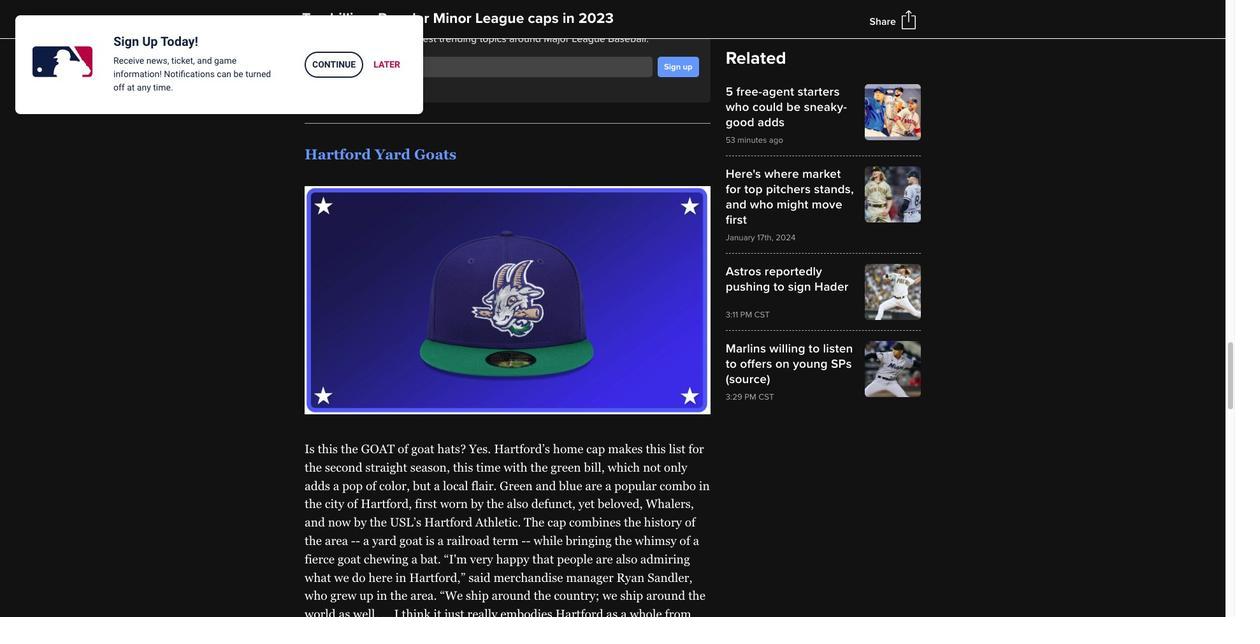 Task type: locate. For each thing, give the bounding box(es) containing it.
hartford down 'country;' in the bottom left of the page
[[556, 607, 604, 617]]

think
[[402, 607, 431, 617]]

pm right the 3:29 on the right bottom of page
[[745, 392, 757, 402]]

good
[[726, 115, 755, 130]]

stay
[[576, 17, 595, 30]]

0 horizontal spatial be
[[234, 69, 243, 79]]

up inside is this the goat of goat hats? yes. hartford's home cap makes this list for the second straight season, this time with the green bill, which not only adds a pop of color, but a local flair. green and blue are a popular combo in the city of hartford, first worn by the also defunct, yet beloved, whalers, and now by the usl's hartford athletic. the cap combines the history of the area -- a yard goat is a railroad term -- while bringing the whimsy of a fierce goat chewing a bat. "i'm very happy that people are also admiring what we do here in hartford," said merchandise manager ryan sandler, who grew up in the area. "we ship around the country; we ship around the world as well. … i think it just really embodies hartford as a w
[[360, 589, 374, 603]]

also up ryan
[[616, 552, 638, 566]]

in left stay
[[563, 10, 575, 27]]

minor
[[433, 10, 472, 27]]

beloved,
[[598, 497, 643, 511]]

country;
[[554, 589, 600, 603]]

(source)
[[726, 372, 771, 387]]

marlins willing to listen to offers on young sps (source) element
[[726, 341, 921, 402]]

around down morning lineup link
[[509, 33, 541, 46]]

this right is
[[318, 442, 338, 456]]

1 - from the left
[[351, 534, 356, 548]]

pushing
[[726, 279, 771, 295]]

area
[[325, 534, 348, 548]]

do
[[352, 570, 366, 584]]

1 horizontal spatial ship
[[621, 589, 644, 603]]

1 vertical spatial adds
[[305, 479, 330, 493]]

0 vertical spatial sign
[[366, 17, 386, 30]]

1 horizontal spatial be
[[787, 99, 801, 115]]

up for sign up to receive our daily morning lineup
[[389, 17, 400, 30]]

0 vertical spatial pm
[[741, 310, 752, 320]]

while
[[534, 534, 563, 548]]

adds inside 5 free-agent starters who could be sneaky- good adds 53 minutes ago
[[758, 115, 785, 130]]

also down green at the bottom
[[507, 497, 529, 511]]

to inside astros reportedly pushing to sign hader
[[774, 279, 785, 295]]

2 horizontal spatial hartford
[[556, 607, 604, 617]]

2024
[[776, 233, 796, 243]]

2 horizontal spatial who
[[750, 197, 774, 212]]

be right could
[[787, 99, 801, 115]]

for right the list at the right of page
[[689, 442, 704, 456]]

…
[[381, 607, 391, 617]]

league up topics
[[476, 10, 524, 27]]

by down flair. at the bottom left of the page
[[471, 497, 484, 511]]

for left top
[[726, 182, 741, 197]]

this up 'not'
[[646, 442, 666, 456]]

0 vertical spatial adds
[[758, 115, 785, 130]]

this up local at the bottom
[[453, 460, 473, 474]]

we left do
[[334, 570, 349, 584]]

of right history
[[685, 515, 696, 529]]

0 horizontal spatial league
[[476, 10, 524, 27]]

1 as from the left
[[339, 607, 350, 617]]

the left city
[[305, 497, 322, 511]]

sign for to
[[366, 17, 386, 30]]

as
[[339, 607, 350, 617], [607, 607, 618, 617]]

said
[[469, 570, 491, 584]]

cap down 'defunct,'
[[548, 515, 566, 529]]

adds up city
[[305, 479, 330, 493]]

we down the manager
[[603, 589, 618, 603]]

might
[[777, 197, 809, 212]]

0 horizontal spatial cap
[[548, 515, 566, 529]]

move
[[812, 197, 843, 212]]

receive
[[113, 55, 144, 66]]

goat up season,
[[411, 442, 435, 456]]

the up baseball.
[[608, 17, 622, 30]]

is
[[426, 534, 435, 548]]

hartford down worn
[[425, 515, 473, 529]]

1 horizontal spatial hartford
[[425, 515, 473, 529]]

goats
[[414, 146, 457, 163]]

hartford's
[[494, 442, 550, 456]]

0 horizontal spatial also
[[507, 497, 529, 511]]

1 horizontal spatial league
[[572, 33, 606, 46]]

ship
[[466, 589, 489, 603], [621, 589, 644, 603]]

hats?
[[438, 442, 466, 456]]

are up the manager
[[596, 552, 613, 566]]

and left now
[[305, 515, 325, 529]]

market
[[803, 166, 841, 182]]

league inside the to stay in the know about the latest trending topics around major league baseball.
[[572, 33, 606, 46]]

hartford left yard
[[305, 146, 371, 163]]

4 - from the left
[[526, 534, 531, 548]]

1 horizontal spatial for
[[726, 182, 741, 197]]

i
[[394, 607, 399, 617]]

yes.
[[469, 442, 491, 456]]

to left "sign"
[[774, 279, 785, 295]]

marlins
[[726, 341, 767, 356]]

first up january
[[726, 212, 747, 228]]

offers
[[740, 356, 773, 372]]

agent
[[763, 84, 795, 99]]

astros
[[726, 264, 762, 279]]

1 vertical spatial sign
[[113, 34, 139, 49]]

a left bat.
[[412, 552, 418, 566]]

1 horizontal spatial sign
[[366, 17, 386, 30]]

a up beloved,
[[606, 479, 612, 493]]

listen
[[823, 341, 854, 356]]

0 horizontal spatial up
[[360, 589, 374, 603]]

2 ship from the left
[[621, 589, 644, 603]]

who left might
[[750, 197, 774, 212]]

hartford
[[305, 146, 371, 163], [425, 515, 473, 529], [556, 607, 604, 617]]

who
[[726, 99, 750, 115], [750, 197, 774, 212], [305, 589, 328, 603]]

major
[[544, 33, 569, 46]]

0 horizontal spatial as
[[339, 607, 350, 617]]

0 vertical spatial cap
[[587, 442, 605, 456]]

1 horizontal spatial as
[[607, 607, 618, 617]]

starters
[[798, 84, 840, 99]]

1 vertical spatial we
[[603, 589, 618, 603]]

0 horizontal spatial ship
[[466, 589, 489, 603]]

adds inside is this the goat of goat hats? yes. hartford's home cap makes this list for the second straight season, this time with the green bill, which not only adds a pop of color, but a local flair. green and blue are a popular combo in the city of hartford, first worn by the also defunct, yet beloved, whalers, and now by the usl's hartford athletic. the cap combines the history of the area -- a yard goat is a railroad term -- while bringing the whimsy of a fierce goat chewing a bat. "i'm very happy that people are also admiring what we do here in hartford," said merchandise manager ryan sandler, who grew up in the area. "we ship around the country; we ship around the world as well. … i think it just really embodies hartford as a w
[[305, 479, 330, 493]]

1 vertical spatial goat
[[400, 534, 423, 548]]

astros reportedly pushing to sign hader
[[726, 264, 849, 295]]

green
[[551, 460, 581, 474]]

for inside here's where market for top pitchers stands, and who might move first january 17th, 2024
[[726, 182, 741, 197]]

information!
[[113, 69, 162, 79]]

here's where market for top pitchers stands, and who might move first element
[[726, 166, 921, 243]]

ship up really
[[466, 589, 489, 603]]

2 vertical spatial up
[[360, 589, 374, 603]]

"i'm
[[444, 552, 467, 566]]

be inside 5 free-agent starters who could be sneaky- good adds 53 minutes ago
[[787, 99, 801, 115]]

0 horizontal spatial by
[[354, 515, 367, 529]]

2 vertical spatial goat
[[338, 552, 361, 566]]

2 vertical spatial hartford
[[556, 607, 604, 617]]

around
[[509, 33, 541, 46], [492, 589, 531, 603], [646, 589, 686, 603]]

0 vertical spatial for
[[726, 182, 741, 197]]

of up admiring
[[680, 534, 690, 548]]

adds up ago
[[758, 115, 785, 130]]

0 horizontal spatial adds
[[305, 479, 330, 493]]

to left listen
[[809, 341, 820, 356]]

0 vertical spatial hartford
[[305, 146, 371, 163]]

the down beloved,
[[624, 515, 641, 529]]

hader
[[815, 279, 849, 295]]

and up notifications
[[197, 55, 212, 66]]

marlins willing to listen to offers on young sps (source) 3:29 pm cst
[[726, 341, 854, 402]]

as down grew
[[339, 607, 350, 617]]

cap up bill,
[[587, 442, 605, 456]]

1 vertical spatial who
[[750, 197, 774, 212]]

area.
[[411, 589, 437, 603]]

to left offers
[[726, 356, 737, 372]]

1 horizontal spatial we
[[603, 589, 618, 603]]

combo
[[660, 479, 696, 493]]

0 horizontal spatial this
[[318, 442, 338, 456]]

cst inside marlins willing to listen to offers on young sps (source) 3:29 pm cst
[[759, 392, 774, 402]]

pm right "3:11"
[[741, 310, 752, 320]]

0 horizontal spatial who
[[305, 589, 328, 603]]

3:11
[[726, 310, 738, 320]]

0 horizontal spatial for
[[689, 442, 704, 456]]

around up embodies
[[492, 589, 531, 603]]

1 horizontal spatial by
[[471, 497, 484, 511]]

a right is
[[438, 534, 444, 548]]

the left "whimsy"
[[615, 534, 632, 548]]

later link
[[366, 52, 408, 78]]

in right stay
[[597, 17, 605, 30]]

0 vertical spatial also
[[507, 497, 529, 511]]

1 vertical spatial first
[[415, 497, 437, 511]]

second
[[325, 460, 363, 474]]

embodies
[[501, 607, 553, 617]]

league down stay
[[572, 33, 606, 46]]

2 - from the left
[[356, 534, 360, 548]]

by
[[471, 497, 484, 511], [354, 515, 367, 529]]

2 vertical spatial sign
[[664, 62, 681, 72]]

the up i
[[390, 589, 408, 603]]

notifications
[[164, 69, 215, 79]]

0 horizontal spatial first
[[415, 497, 437, 511]]

first inside is this the goat of goat hats? yes. hartford's home cap makes this list for the second straight season, this time with the green bill, which not only adds a pop of color, but a local flair. green and blue are a popular combo in the city of hartford, first worn by the also defunct, yet beloved, whalers, and now by the usl's hartford athletic. the cap combines the history of the area -- a yard goat is a railroad term -- while bringing the whimsy of a fierce goat chewing a bat. "i'm very happy that people are also admiring what we do here in hartford," said merchandise manager ryan sandler, who grew up in the area. "we ship around the country; we ship around the world as well. … i think it just really embodies hartford as a w
[[415, 497, 437, 511]]

1 vertical spatial pm
[[745, 392, 757, 402]]

morning lineup link
[[491, 17, 562, 30]]

world
[[305, 607, 336, 617]]

1 vertical spatial by
[[354, 515, 367, 529]]

1 vertical spatial league
[[572, 33, 606, 46]]

2 as from the left
[[607, 607, 618, 617]]

a
[[333, 479, 339, 493], [434, 479, 440, 493], [606, 479, 612, 493], [363, 534, 369, 548], [438, 534, 444, 548], [693, 534, 700, 548], [412, 552, 418, 566], [621, 607, 627, 617]]

be right can
[[234, 69, 243, 79]]

really
[[468, 607, 498, 617]]

0 vertical spatial be
[[234, 69, 243, 79]]

to left stay
[[565, 17, 574, 30]]

1 horizontal spatial who
[[726, 99, 750, 115]]

goat
[[411, 442, 435, 456], [400, 534, 423, 548], [338, 552, 361, 566]]

0 vertical spatial up
[[389, 17, 400, 30]]

free-
[[737, 84, 763, 99]]

by right now
[[354, 515, 367, 529]]

5
[[726, 84, 733, 99]]

cst right "3:11"
[[755, 310, 770, 320]]

a right "whimsy"
[[693, 534, 700, 548]]

1 horizontal spatial first
[[726, 212, 747, 228]]

can
[[217, 69, 231, 79]]

a right but
[[434, 479, 440, 493]]

ship down ryan
[[621, 589, 644, 603]]

cst
[[755, 310, 770, 320], [759, 392, 774, 402]]

0 vertical spatial who
[[726, 99, 750, 115]]

0 vertical spatial first
[[726, 212, 747, 228]]

the
[[524, 515, 545, 529]]

as down ryan
[[607, 607, 618, 617]]

in right here
[[396, 570, 406, 584]]

willing
[[770, 341, 806, 356]]

of right city
[[347, 497, 358, 511]]

0 horizontal spatial hartford
[[305, 146, 371, 163]]

the
[[608, 17, 622, 30], [395, 33, 409, 46], [341, 442, 358, 456], [305, 460, 322, 474], [531, 460, 548, 474], [305, 497, 322, 511], [487, 497, 504, 511], [370, 515, 387, 529], [624, 515, 641, 529], [305, 534, 322, 548], [615, 534, 632, 548], [390, 589, 408, 603], [534, 589, 551, 603], [689, 589, 706, 603]]

1 horizontal spatial adds
[[758, 115, 785, 130]]

today!
[[161, 34, 198, 49]]

makes
[[608, 442, 643, 456]]

morning
[[491, 17, 529, 30]]

people
[[557, 552, 593, 566]]

the up fierce
[[305, 534, 322, 548]]

1 horizontal spatial up
[[389, 17, 400, 30]]

and up 'defunct,'
[[536, 479, 556, 493]]

1 vertical spatial up
[[683, 62, 693, 72]]

hartford yard goats link
[[305, 146, 457, 163]]

0 vertical spatial cst
[[755, 310, 770, 320]]

cst inside astros reportedly pushing to sign hader "element"
[[755, 310, 770, 320]]

goat left is
[[400, 534, 423, 548]]

sign inside sign up today! receive news, ticket, and game information! notifications can be turned off at any time.
[[113, 34, 139, 49]]

1 vertical spatial also
[[616, 552, 638, 566]]

yet
[[579, 497, 595, 511]]

5 free-agent starters who could be sneaky-good adds element
[[726, 84, 921, 145]]

up inside button
[[683, 62, 693, 72]]

0 horizontal spatial sign
[[113, 34, 139, 49]]

first down but
[[415, 497, 437, 511]]

the up athletic.
[[487, 497, 504, 511]]

athletic.
[[476, 515, 521, 529]]

our
[[450, 17, 465, 30]]

are down bill,
[[586, 479, 603, 493]]

0 horizontal spatial we
[[334, 570, 349, 584]]

1 vertical spatial cst
[[759, 392, 774, 402]]

1 vertical spatial be
[[787, 99, 801, 115]]

who inside is this the goat of goat hats? yes. hartford's home cap makes this list for the second straight season, this time with the green bill, which not only adds a pop of color, but a local flair. green and blue are a popular combo in the city of hartford, first worn by the also defunct, yet beloved, whalers, and now by the usl's hartford athletic. the cap combines the history of the area -- a yard goat is a railroad term -- while bringing the whimsy of a fierce goat chewing a bat. "i'm very happy that people are also admiring what we do here in hartford," said merchandise manager ryan sandler, who grew up in the area. "we ship around the country; we ship around the world as well. … i think it just really embodies hartford as a w
[[305, 589, 328, 603]]

top
[[745, 182, 763, 197]]

in right combo
[[699, 479, 710, 493]]

2 horizontal spatial up
[[683, 62, 693, 72]]

straight
[[366, 460, 407, 474]]

who left could
[[726, 99, 750, 115]]

could
[[753, 99, 784, 115]]

and down here's
[[726, 197, 747, 212]]

up
[[389, 17, 400, 30], [683, 62, 693, 72], [360, 589, 374, 603]]

goat up do
[[338, 552, 361, 566]]

combines
[[569, 515, 621, 529]]

1 vertical spatial for
[[689, 442, 704, 456]]

5 free-agent starters who could be sneaky- good adds 53 minutes ago
[[726, 84, 848, 145]]

but
[[413, 479, 431, 493]]

who up world on the left of the page
[[305, 589, 328, 603]]

the up second
[[341, 442, 358, 456]]

cst down (source)
[[759, 392, 774, 402]]

2 horizontal spatial sign
[[664, 62, 681, 72]]

the right with
[[531, 460, 548, 474]]

worn
[[440, 497, 468, 511]]

for
[[726, 182, 741, 197], [689, 442, 704, 456]]

2 vertical spatial who
[[305, 589, 328, 603]]

with
[[504, 460, 528, 474]]



Task type: vqa. For each thing, say whether or not it's contained in the screenshot.
the middle Hartford
yes



Task type: describe. For each thing, give the bounding box(es) containing it.
in inside the to stay in the know about the latest trending topics around major league baseball.
[[597, 17, 605, 30]]

0 vertical spatial by
[[471, 497, 484, 511]]

only
[[664, 460, 688, 474]]

sps
[[831, 356, 852, 372]]

billing:
[[330, 10, 374, 27]]

young
[[793, 356, 828, 372]]

here
[[369, 570, 393, 584]]

sign for today!
[[113, 34, 139, 49]]

top billing: popular minor league caps in 2023
[[302, 10, 614, 27]]

sign
[[788, 279, 812, 295]]

usl's
[[390, 515, 422, 529]]

history
[[644, 515, 682, 529]]

topics
[[480, 33, 507, 46]]

very
[[470, 552, 493, 566]]

a down ryan
[[621, 607, 627, 617]]

1 horizontal spatial this
[[453, 460, 473, 474]]

season,
[[410, 460, 450, 474]]

green
[[500, 479, 533, 493]]

local
[[443, 479, 468, 493]]

3:11 pm cst
[[726, 310, 770, 320]]

sign inside sign up button
[[664, 62, 681, 72]]

now
[[328, 515, 351, 529]]

of right pop
[[366, 479, 376, 493]]

at
[[127, 82, 135, 92]]

grew
[[330, 589, 357, 603]]

hartford,
[[361, 497, 412, 511]]

where
[[765, 166, 799, 182]]

to left 'receive'
[[403, 17, 412, 30]]

color,
[[379, 479, 410, 493]]

defunct,
[[532, 497, 576, 511]]

up for sign up
[[683, 62, 693, 72]]

know
[[625, 17, 649, 30]]

share button
[[870, 15, 896, 28]]

0 vertical spatial are
[[586, 479, 603, 493]]

chewing
[[364, 552, 409, 566]]

Enter your email email field
[[316, 57, 653, 77]]

be inside sign up today! receive news, ticket, and game information! notifications can be turned off at any time.
[[234, 69, 243, 79]]

1 ship from the left
[[466, 589, 489, 603]]

home
[[553, 442, 584, 456]]

the down is
[[305, 460, 322, 474]]

on
[[776, 356, 790, 372]]

stands,
[[814, 182, 854, 197]]

railroad
[[447, 534, 490, 548]]

for inside is this the goat of goat hats? yes. hartford's home cap makes this list for the second straight season, this time with the green bill, which not only adds a pop of color, but a local flair. green and blue are a popular combo in the city of hartford, first worn by the also defunct, yet beloved, whalers, and now by the usl's hartford athletic. the cap combines the history of the area -- a yard goat is a railroad term -- while bringing the whimsy of a fierce goat chewing a bat. "i'm very happy that people are also admiring what we do here in hartford," said merchandise manager ryan sandler, who grew up in the area. "we ship around the country; we ship around the world as well. … i think it just really embodies hartford as a w
[[689, 442, 704, 456]]

here's
[[726, 166, 761, 182]]

0 vertical spatial we
[[334, 570, 349, 584]]

minutes
[[738, 135, 767, 145]]

a left pop
[[333, 479, 339, 493]]

3 - from the left
[[522, 534, 526, 548]]

receive
[[414, 17, 447, 30]]

fierce
[[305, 552, 335, 566]]

merchandise
[[494, 570, 563, 584]]

term
[[493, 534, 519, 548]]

well.
[[353, 607, 379, 617]]

sign up to receive our daily morning lineup
[[366, 17, 562, 30]]

is this the goat of goat hats? yes. hartford's home cap makes this list for the second straight season, this time with the green bill, which not only adds a pop of color, but a local flair. green and blue are a popular combo in the city of hartford, first worn by the also defunct, yet beloved, whalers, and now by the usl's hartford athletic. the cap combines the history of the area -- a yard goat is a railroad term -- while bringing the whimsy of a fierce goat chewing a bat. "i'm very happy that people are also admiring what we do here in hartford," said merchandise manager ryan sandler, who grew up in the area. "we ship around the country; we ship around the world as well. … i think it just really embodies hartford as a w
[[305, 442, 710, 617]]

and inside sign up today! receive news, ticket, and game information! notifications can be turned off at any time.
[[197, 55, 212, 66]]

the up embodies
[[534, 589, 551, 603]]

1 horizontal spatial cap
[[587, 442, 605, 456]]

to inside the to stay in the know about the latest trending topics around major league baseball.
[[565, 17, 574, 30]]

around down sandler,
[[646, 589, 686, 603]]

pitchers
[[766, 182, 811, 197]]

reportedly
[[765, 264, 823, 279]]

1 vertical spatial hartford
[[425, 515, 473, 529]]

caps
[[528, 10, 559, 27]]

0 vertical spatial league
[[476, 10, 524, 27]]

0 vertical spatial goat
[[411, 442, 435, 456]]

pm inside astros reportedly pushing to sign hader "element"
[[741, 310, 752, 320]]

astros reportedly pushing to sign hader element
[[726, 264, 921, 320]]

popular
[[615, 479, 657, 493]]

and inside here's where market for top pitchers stands, and who might move first january 17th, 2024
[[726, 197, 747, 212]]

3:29
[[726, 392, 743, 402]]

off
[[113, 82, 125, 92]]

1 vertical spatial cap
[[548, 515, 566, 529]]

ticket,
[[171, 55, 195, 66]]

just
[[444, 607, 465, 617]]

here's where market for top pitchers stands, and who might move first january 17th, 2024
[[726, 166, 854, 243]]

2 horizontal spatial this
[[646, 442, 666, 456]]

time.
[[153, 82, 173, 92]]

"we
[[440, 589, 463, 603]]

the down popular
[[395, 33, 409, 46]]

latest
[[412, 33, 437, 46]]

that
[[533, 552, 554, 566]]

any
[[137, 82, 151, 92]]

who inside here's where market for top pitchers stands, and who might move first january 17th, 2024
[[750, 197, 774, 212]]

of up straight
[[398, 442, 408, 456]]

flair.
[[471, 479, 497, 493]]

who inside 5 free-agent starters who could be sneaky- good adds 53 minutes ago
[[726, 99, 750, 115]]

what
[[305, 570, 331, 584]]

up
[[142, 34, 158, 49]]

bringing
[[566, 534, 612, 548]]

17th,
[[757, 233, 774, 243]]

hartford,"
[[409, 570, 466, 584]]

continue link
[[305, 52, 364, 78]]

sneaky-
[[804, 99, 848, 115]]

turned
[[246, 69, 271, 79]]

to stay in the know about the latest trending topics around major league baseball.
[[366, 17, 649, 46]]

time
[[476, 460, 501, 474]]

not
[[643, 460, 661, 474]]

ago
[[769, 135, 784, 145]]

1 vertical spatial are
[[596, 552, 613, 566]]

1 horizontal spatial also
[[616, 552, 638, 566]]

the up yard
[[370, 515, 387, 529]]

pm inside marlins willing to listen to offers on young sps (source) 3:29 pm cst
[[745, 392, 757, 402]]

yard
[[372, 534, 397, 548]]

a left yard
[[363, 534, 369, 548]]

in up …
[[377, 589, 387, 603]]

first inside here's where market for top pitchers stands, and who might move first january 17th, 2024
[[726, 212, 747, 228]]

which
[[608, 460, 640, 474]]

about
[[366, 33, 392, 46]]

around inside the to stay in the know about the latest trending topics around major league baseball.
[[509, 33, 541, 46]]

sandler,
[[648, 570, 693, 584]]

list
[[669, 442, 686, 456]]

news,
[[146, 55, 169, 66]]

the down sandler,
[[689, 589, 706, 603]]

game
[[214, 55, 237, 66]]

sign up today! receive news, ticket, and game information! notifications can be turned off at any time.
[[113, 34, 271, 92]]

ryan
[[617, 570, 645, 584]]

related
[[726, 48, 787, 69]]



